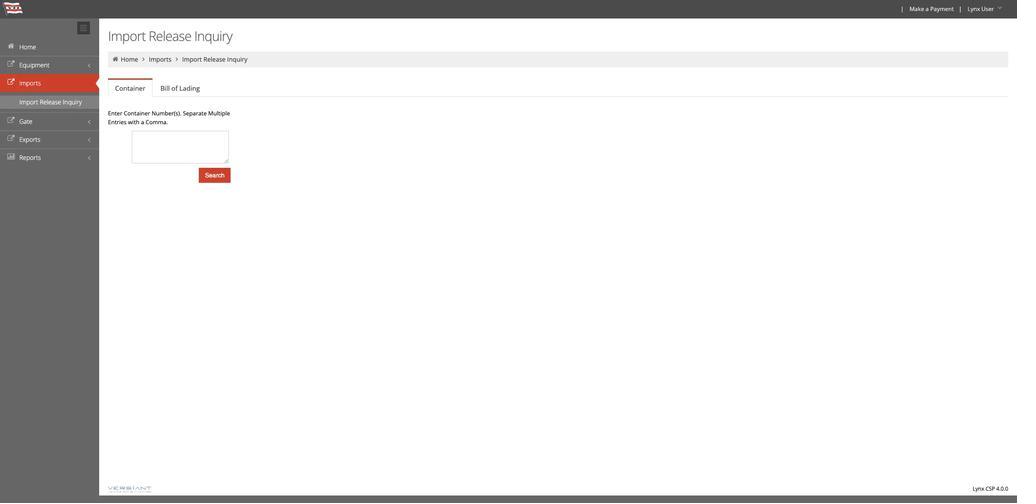 Task type: describe. For each thing, give the bounding box(es) containing it.
bill
[[160, 84, 170, 93]]

search button
[[199, 168, 231, 183]]

make
[[910, 5, 924, 13]]

equipment
[[19, 61, 50, 69]]

bar chart image
[[7, 154, 15, 160]]

container link
[[108, 80, 153, 97]]

1 vertical spatial imports
[[19, 79, 41, 87]]

payment
[[931, 5, 954, 13]]

with
[[128, 118, 139, 126]]

1 vertical spatial imports link
[[0, 74, 99, 92]]

external link image for equipment
[[7, 61, 15, 67]]

1 horizontal spatial release
[[149, 27, 191, 45]]

make a payment link
[[906, 0, 957, 19]]

exports
[[19, 135, 40, 144]]

release for right the import release inquiry link
[[204, 55, 226, 64]]

lynx user link
[[964, 0, 1008, 19]]

release for leftmost the import release inquiry link
[[40, 98, 61, 106]]

1 angle right image from the left
[[140, 56, 147, 62]]

1 horizontal spatial imports
[[149, 55, 172, 64]]

reports
[[19, 153, 41, 162]]

1 vertical spatial home image
[[112, 56, 119, 62]]

enter
[[108, 109, 122, 117]]

entries
[[108, 118, 127, 126]]

angle down image
[[996, 5, 1005, 11]]

0 horizontal spatial home link
[[0, 38, 99, 56]]

bill of lading
[[160, 84, 200, 93]]

0 vertical spatial container
[[115, 84, 145, 93]]

1 | from the left
[[901, 5, 904, 13]]

make a payment
[[910, 5, 954, 13]]

exports link
[[0, 131, 99, 149]]

0 vertical spatial imports link
[[149, 55, 172, 64]]

equipment link
[[0, 56, 99, 74]]

0 vertical spatial import release inquiry
[[108, 27, 232, 45]]

2 angle right image from the left
[[173, 56, 181, 62]]

search
[[205, 172, 225, 179]]

lynx for lynx csp 4.0.0
[[973, 486, 985, 493]]

lynx csp 4.0.0
[[973, 486, 1009, 493]]



Task type: vqa. For each thing, say whether or not it's contained in the screenshot.
Import Release Inquiry associated with bottom Import Release Inquiry link
yes



Task type: locate. For each thing, give the bounding box(es) containing it.
lynx left csp
[[973, 486, 985, 493]]

1 horizontal spatial a
[[926, 5, 929, 13]]

user
[[982, 5, 994, 13]]

1 vertical spatial import release inquiry link
[[0, 96, 99, 109]]

home image up container link
[[112, 56, 119, 62]]

0 vertical spatial inquiry
[[194, 27, 232, 45]]

csp
[[986, 486, 995, 493]]

1 vertical spatial import release inquiry
[[182, 55, 248, 64]]

2 vertical spatial import
[[19, 98, 38, 106]]

1 horizontal spatial home
[[121, 55, 138, 64]]

external link image
[[7, 136, 15, 142]]

0 vertical spatial lynx
[[968, 5, 980, 13]]

import for right the import release inquiry link
[[182, 55, 202, 64]]

0 horizontal spatial a
[[141, 118, 144, 126]]

4.0.0
[[997, 486, 1009, 493]]

external link image for imports
[[7, 79, 15, 86]]

import release inquiry for leftmost the import release inquiry link
[[19, 98, 82, 106]]

0 vertical spatial a
[[926, 5, 929, 13]]

container
[[115, 84, 145, 93], [124, 109, 150, 117]]

1 horizontal spatial import release inquiry link
[[182, 55, 248, 64]]

0 horizontal spatial home
[[19, 43, 36, 51]]

1 vertical spatial inquiry
[[227, 55, 248, 64]]

a inside 'enter container number(s).  separate multiple entries with a comma.'
[[141, 118, 144, 126]]

1 horizontal spatial home link
[[121, 55, 138, 64]]

home inside home 'link'
[[19, 43, 36, 51]]

import release inquiry for right the import release inquiry link
[[182, 55, 248, 64]]

container up with
[[124, 109, 150, 117]]

home image
[[7, 43, 15, 49], [112, 56, 119, 62]]

0 vertical spatial home
[[19, 43, 36, 51]]

1 vertical spatial a
[[141, 118, 144, 126]]

multiple
[[208, 109, 230, 117]]

external link image for gate
[[7, 118, 15, 124]]

0 horizontal spatial imports
[[19, 79, 41, 87]]

versiant image
[[108, 487, 151, 493]]

0 horizontal spatial import
[[19, 98, 38, 106]]

lading
[[179, 84, 200, 93]]

import
[[108, 27, 146, 45], [182, 55, 202, 64], [19, 98, 38, 106]]

home image up the equipment link
[[7, 43, 15, 49]]

import release inquiry link
[[182, 55, 248, 64], [0, 96, 99, 109]]

1 horizontal spatial import
[[108, 27, 146, 45]]

container inside 'enter container number(s).  separate multiple entries with a comma.'
[[124, 109, 150, 117]]

1 vertical spatial release
[[204, 55, 226, 64]]

| right payment
[[959, 5, 962, 13]]

import release inquiry
[[108, 27, 232, 45], [182, 55, 248, 64], [19, 98, 82, 106]]

None text field
[[132, 131, 229, 164]]

import release inquiry link up gate link
[[0, 96, 99, 109]]

imports link up bill
[[149, 55, 172, 64]]

angle right image up 'of'
[[173, 56, 181, 62]]

1 external link image from the top
[[7, 61, 15, 67]]

2 vertical spatial import release inquiry
[[19, 98, 82, 106]]

0 horizontal spatial angle right image
[[140, 56, 147, 62]]

imports link down equipment
[[0, 74, 99, 92]]

import release inquiry link up lading
[[182, 55, 248, 64]]

2 horizontal spatial release
[[204, 55, 226, 64]]

lynx for lynx user
[[968, 5, 980, 13]]

0 vertical spatial external link image
[[7, 61, 15, 67]]

2 horizontal spatial import
[[182, 55, 202, 64]]

1 vertical spatial external link image
[[7, 79, 15, 86]]

a right with
[[141, 118, 144, 126]]

lynx
[[968, 5, 980, 13], [973, 486, 985, 493]]

| left "make"
[[901, 5, 904, 13]]

angle right image up container link
[[140, 56, 147, 62]]

1 vertical spatial home
[[121, 55, 138, 64]]

2 vertical spatial external link image
[[7, 118, 15, 124]]

a
[[926, 5, 929, 13], [141, 118, 144, 126]]

lynx left 'user'
[[968, 5, 980, 13]]

1 horizontal spatial angle right image
[[173, 56, 181, 62]]

home link
[[0, 38, 99, 56], [121, 55, 138, 64]]

import inside the import release inquiry link
[[19, 98, 38, 106]]

external link image inside imports link
[[7, 79, 15, 86]]

|
[[901, 5, 904, 13], [959, 5, 962, 13]]

2 vertical spatial release
[[40, 98, 61, 106]]

0 horizontal spatial import release inquiry link
[[0, 96, 99, 109]]

imports link
[[149, 55, 172, 64], [0, 74, 99, 92]]

imports down equipment
[[19, 79, 41, 87]]

0 vertical spatial release
[[149, 27, 191, 45]]

external link image
[[7, 61, 15, 67], [7, 79, 15, 86], [7, 118, 15, 124]]

bill of lading link
[[153, 79, 207, 97]]

lynx user
[[968, 5, 994, 13]]

comma.
[[146, 118, 168, 126]]

2 external link image from the top
[[7, 79, 15, 86]]

a right "make"
[[926, 5, 929, 13]]

0 vertical spatial imports
[[149, 55, 172, 64]]

0 horizontal spatial home image
[[7, 43, 15, 49]]

1 vertical spatial import
[[182, 55, 202, 64]]

1 horizontal spatial |
[[959, 5, 962, 13]]

external link image inside the equipment link
[[7, 61, 15, 67]]

0 vertical spatial import
[[108, 27, 146, 45]]

inquiry
[[194, 27, 232, 45], [227, 55, 248, 64], [63, 98, 82, 106]]

1 horizontal spatial home image
[[112, 56, 119, 62]]

0 horizontal spatial release
[[40, 98, 61, 106]]

container up enter
[[115, 84, 145, 93]]

gate
[[19, 117, 32, 126]]

home link up equipment
[[0, 38, 99, 56]]

of
[[171, 84, 178, 93]]

imports up bill
[[149, 55, 172, 64]]

imports
[[149, 55, 172, 64], [19, 79, 41, 87]]

home link up container link
[[121, 55, 138, 64]]

external link image down the equipment link
[[7, 79, 15, 86]]

angle right image
[[140, 56, 147, 62], [173, 56, 181, 62]]

home up equipment
[[19, 43, 36, 51]]

0 horizontal spatial |
[[901, 5, 904, 13]]

0 vertical spatial import release inquiry link
[[182, 55, 248, 64]]

separate
[[183, 109, 207, 117]]

home up container link
[[121, 55, 138, 64]]

external link image left gate
[[7, 118, 15, 124]]

1 vertical spatial lynx
[[973, 486, 985, 493]]

enter container number(s).  separate multiple entries with a comma.
[[108, 109, 230, 126]]

reports link
[[0, 149, 99, 167]]

home
[[19, 43, 36, 51], [121, 55, 138, 64]]

2 | from the left
[[959, 5, 962, 13]]

release
[[149, 27, 191, 45], [204, 55, 226, 64], [40, 98, 61, 106]]

import for leftmost the import release inquiry link
[[19, 98, 38, 106]]

1 vertical spatial container
[[124, 109, 150, 117]]

number(s).
[[152, 109, 181, 117]]

0 vertical spatial home image
[[7, 43, 15, 49]]

1 horizontal spatial imports link
[[149, 55, 172, 64]]

2 vertical spatial inquiry
[[63, 98, 82, 106]]

3 external link image from the top
[[7, 118, 15, 124]]

0 horizontal spatial imports link
[[0, 74, 99, 92]]

external link image inside gate link
[[7, 118, 15, 124]]

gate link
[[0, 112, 99, 131]]

external link image left equipment
[[7, 61, 15, 67]]



